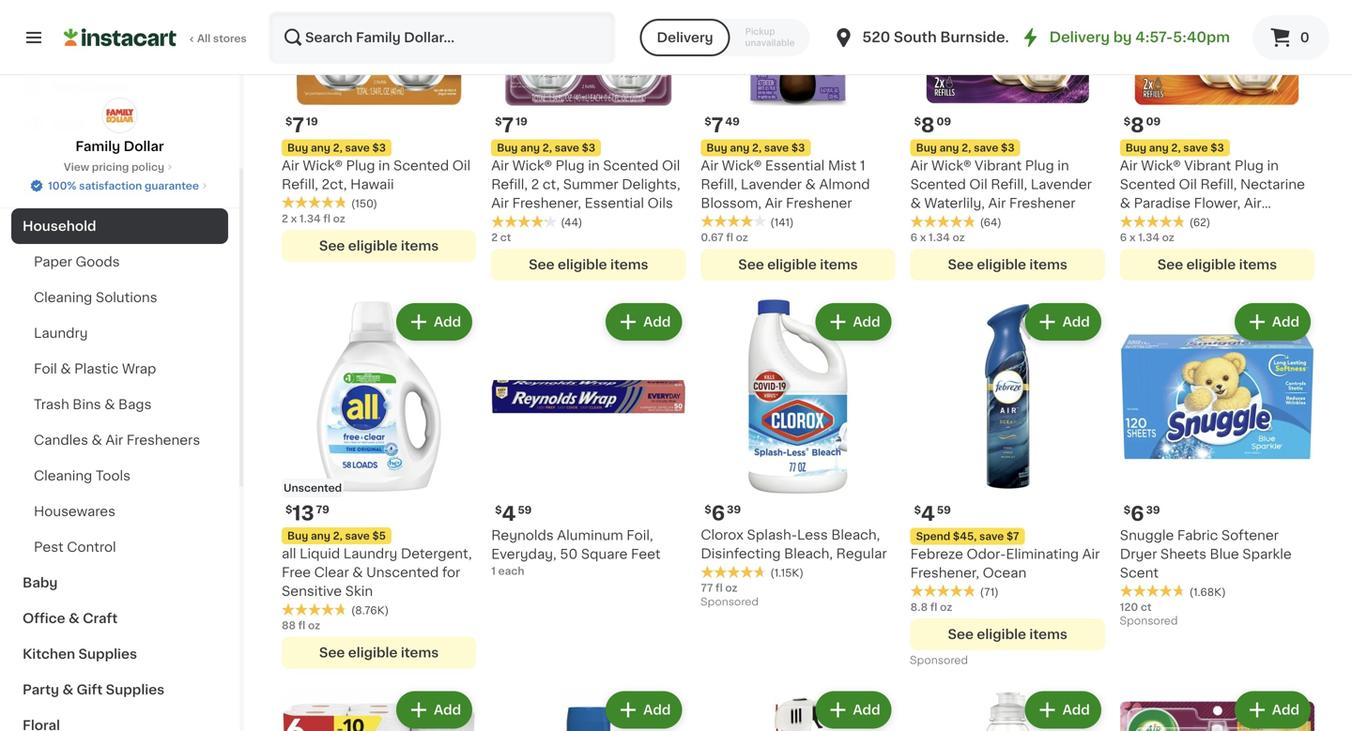 Task type: describe. For each thing, give the bounding box(es) containing it.
in inside air wick® plug in scented oil refill, 2 ct, summer delights, air freshener, essential oils
[[588, 159, 600, 172]]

save for hawaii
[[345, 143, 370, 153]]

$ for air wick® plug in scented oil refill, 2ct, hawaii
[[285, 116, 292, 127]]

$ for air wick® essential mist 1 refill, lavender & almond blossom, air freshener
[[705, 116, 711, 127]]

paper
[[34, 255, 72, 269]]

buy any 2, save $5
[[287, 531, 386, 542]]

policy
[[132, 162, 164, 172]]

0.67 fl oz
[[701, 232, 748, 243]]

view pricing policy
[[64, 162, 164, 172]]

Search field
[[270, 13, 614, 62]]

holiday essentials link
[[11, 173, 228, 208]]

eligible for air wick® plug in scented oil refill, 2ct, hawaii
[[348, 239, 398, 253]]

housewares
[[34, 505, 115, 518]]

$ 6 39 for clorox
[[705, 504, 741, 524]]

2, for air wick® plug in scented oil refill, 2ct, hawaii
[[333, 143, 343, 153]]

2 for air wick® plug in scented oil refill, 2ct, hawaii
[[282, 214, 288, 224]]

$3 for almond
[[791, 143, 805, 153]]

2 inside air wick® plug in scented oil refill, 2 ct, summer delights, air freshener, essential oils
[[531, 178, 539, 191]]

8.8 fl oz
[[910, 602, 952, 612]]

trash
[[34, 398, 69, 411]]

wick® for air wick® plug in scented oil refill, 2ct, hawaii
[[303, 159, 343, 172]]

air wick® vibrant plug in scented oil refill, nectarine & paradise flower, air freshener
[[1120, 159, 1305, 229]]

1 horizontal spatial sponsored badge image
[[910, 656, 967, 666]]

cleaning for cleaning tools
[[34, 469, 92, 483]]

eliminating
[[1006, 548, 1079, 561]]

air wick® plug in scented oil refill, 2 ct, summer delights, air freshener, essential oils
[[491, 159, 680, 210]]

$3 for hawaii
[[372, 143, 386, 153]]

(150)
[[351, 199, 377, 209]]

unscented inside all liquid laundry detergent, free clear & unscented for sensitive skin
[[366, 566, 439, 580]]

1.34 for air wick® vibrant plug in scented oil refill, lavender & waterlily, air freshener
[[929, 232, 950, 243]]

0 button
[[1252, 15, 1329, 60]]

1 inside reynolds aluminum foil, everyday,  50 square feet 1 each
[[491, 566, 496, 576]]

oz down 2ct,
[[333, 214, 345, 224]]

520 south burnside avenue button
[[832, 11, 1063, 64]]

laundry link
[[11, 315, 228, 351]]

view
[[64, 162, 89, 172]]

sparkle
[[1242, 548, 1292, 561]]

sheets
[[1160, 548, 1206, 561]]

1.34 for air wick® vibrant plug in scented oil refill, nectarine & paradise flower, air freshener
[[1138, 232, 1160, 243]]

wrap
[[122, 362, 156, 376]]

lists
[[53, 117, 85, 131]]

13
[[292, 504, 314, 524]]

see eligible items for air wick® vibrant plug in scented oil refill, nectarine & paradise flower, air freshener
[[1157, 258, 1277, 271]]

lists link
[[11, 105, 228, 143]]

plug inside air wick® plug in scented oil refill, 2 ct, summer delights, air freshener, essential oils
[[555, 159, 585, 172]]

vibrant for air
[[975, 159, 1022, 172]]

120
[[1120, 602, 1138, 612]]

regular
[[836, 548, 887, 561]]

see eligible items for air wick® plug in scented oil refill, 2ct, hawaii
[[319, 239, 439, 253]]

2, for air wick® vibrant plug in scented oil refill, nectarine & paradise flower, air freshener
[[1171, 143, 1181, 153]]

520 south burnside avenue
[[862, 31, 1063, 44]]

nectarine
[[1240, 178, 1305, 191]]

foil & plastic wrap link
[[11, 351, 228, 387]]

any for air wick® plug in scented oil refill, 2 ct, summer delights, air freshener, essential oils
[[520, 143, 540, 153]]

$ 7 19 for air wick® plug in scented oil refill, 2ct, hawaii
[[285, 116, 318, 135]]

see eligible items button for air wick® vibrant plug in scented oil refill, nectarine & paradise flower, air freshener
[[1120, 249, 1314, 281]]

$ 4 59 for reynolds aluminum foil, everyday,  50 square feet
[[495, 504, 532, 524]]

5:40pm
[[1173, 31, 1230, 44]]

buy any 2, save $3 for air wick® vibrant plug in scented oil refill, lavender & waterlily, air freshener
[[916, 143, 1015, 153]]

77
[[701, 583, 713, 594]]

see eligible items for air wick® vibrant plug in scented oil refill, lavender & waterlily, air freshener
[[948, 258, 1067, 271]]

buy for air wick® plug in scented oil refill, 2ct, hawaii
[[287, 143, 308, 153]]

family
[[76, 140, 120, 153]]

south
[[894, 31, 937, 44]]

all stores
[[197, 33, 247, 44]]

kitchen supplies link
[[11, 637, 228, 672]]

39 for snuggle
[[1146, 505, 1160, 515]]

oz right 8.8
[[940, 602, 952, 612]]

x for air wick® plug in scented oil refill, 2ct, hawaii
[[291, 214, 297, 224]]

$ for all liquid laundry detergent, free clear & unscented for sensitive skin
[[285, 505, 292, 515]]

$3 for nectarine
[[1210, 143, 1224, 153]]

save for almond
[[764, 143, 789, 153]]

& left craft
[[69, 612, 79, 625]]

$ for air wick® plug in scented oil refill, 2 ct, summer delights, air freshener, essential oils
[[495, 116, 502, 127]]

buy for all liquid laundry detergent, free clear & unscented for sensitive skin
[[287, 531, 308, 542]]

refill, inside air wick® vibrant plug in scented oil refill, nectarine & paradise flower, air freshener
[[1200, 178, 1237, 191]]

pricing
[[92, 162, 129, 172]]

see eligible items for all liquid laundry detergent, free clear & unscented for sensitive skin
[[319, 647, 439, 660]]

x for air wick® vibrant plug in scented oil refill, nectarine & paradise flower, air freshener
[[1129, 232, 1136, 243]]

scented inside air wick® vibrant plug in scented oil refill, lavender & waterlily, air freshener
[[910, 178, 966, 191]]

0 vertical spatial supplies
[[78, 648, 137, 661]]

trash bins & bags
[[34, 398, 152, 411]]

items for air wick® vibrant plug in scented oil refill, nectarine & paradise flower, air freshener
[[1239, 258, 1277, 271]]

oils
[[647, 197, 673, 210]]

2, for air wick® essential mist 1 refill, lavender & almond blossom, air freshener
[[752, 143, 762, 153]]

sponsored badge image for snuggle fabric softener dryer sheets blue sparkle scent
[[1120, 616, 1177, 627]]

sensitive
[[282, 585, 342, 598]]

09 for air wick® vibrant plug in scented oil refill, nectarine & paradise flower, air freshener
[[1146, 116, 1161, 127]]

50
[[560, 548, 578, 561]]

cleaning solutions link
[[11, 280, 228, 315]]

hawaii
[[350, 178, 394, 191]]

refill, inside air wick® vibrant plug in scented oil refill, lavender & waterlily, air freshener
[[991, 178, 1027, 191]]

family dollar
[[76, 140, 164, 153]]

$ 4 59 for spend $45, save $7
[[914, 504, 951, 524]]

essential inside 'air wick® essential mist 1 refill, lavender & almond blossom, air freshener'
[[765, 159, 825, 172]]

ocean
[[983, 566, 1027, 580]]

fl for 7
[[726, 232, 733, 243]]

solutions
[[96, 291, 157, 304]]

freshener, inside febreze odor-eliminating air freshener, ocean
[[910, 566, 979, 580]]

save for nectarine
[[1183, 143, 1208, 153]]

housewares link
[[11, 494, 228, 530]]

4 for reynolds aluminum foil, everyday,  50 square feet
[[502, 504, 516, 524]]

paper goods link
[[11, 244, 228, 280]]

$ 13 79
[[285, 504, 329, 524]]

air wick® plug in scented oil refill, 2ct, hawaii
[[282, 159, 471, 191]]

520
[[862, 31, 890, 44]]

49
[[725, 116, 740, 127]]

spend
[[916, 531, 950, 542]]

each
[[498, 566, 524, 576]]

& inside air wick® vibrant plug in scented oil refill, nectarine & paradise flower, air freshener
[[1120, 197, 1130, 210]]

again
[[95, 80, 132, 93]]

fabric
[[1177, 529, 1218, 542]]

0 vertical spatial bleach,
[[831, 529, 880, 542]]

cleaning for cleaning solutions
[[34, 291, 92, 304]]

snuggle
[[1120, 529, 1174, 542]]

delivery by 4:57-5:40pm link
[[1019, 26, 1230, 49]]

control
[[67, 541, 116, 554]]

& inside 'air wick® essential mist 1 refill, lavender & almond blossom, air freshener'
[[805, 178, 816, 191]]

pest control link
[[11, 530, 228, 565]]

eligible for air wick® vibrant plug in scented oil refill, lavender & waterlily, air freshener
[[977, 258, 1026, 271]]

skin
[[345, 585, 373, 598]]

buy any 2, save $3 for air wick® plug in scented oil refill, 2 ct, summer delights, air freshener, essential oils
[[497, 143, 595, 153]]

family dollar link
[[76, 98, 164, 156]]

see for all liquid laundry detergent, free clear & unscented for sensitive skin
[[319, 647, 345, 660]]

19 for air wick® plug in scented oil refill, 2 ct, summer delights, air freshener, essential oils
[[516, 116, 527, 127]]

baby
[[23, 576, 58, 590]]

see eligible items for febreze odor-eliminating air freshener, ocean
[[948, 628, 1067, 641]]

$ for febreze odor-eliminating air freshener, ocean
[[914, 505, 921, 515]]

add inside product group
[[434, 316, 461, 329]]

fl for 4
[[930, 602, 937, 612]]

see for air wick® essential mist 1 refill, lavender & almond blossom, air freshener
[[738, 258, 764, 271]]

buy left it
[[53, 80, 79, 93]]

fl for 13
[[298, 621, 305, 631]]

(1.68k)
[[1189, 587, 1226, 597]]

air inside febreze odor-eliminating air freshener, ocean
[[1082, 548, 1100, 561]]

$3 for lavender
[[1001, 143, 1015, 153]]

see for air wick® vibrant plug in scented oil refill, nectarine & paradise flower, air freshener
[[1157, 258, 1183, 271]]

almond
[[819, 178, 870, 191]]

avenue
[[1009, 31, 1063, 44]]

office
[[23, 612, 65, 625]]

oil inside air wick® plug in scented oil refill, 2ct, hawaii
[[452, 159, 471, 172]]

oil inside air wick® plug in scented oil refill, 2 ct, summer delights, air freshener, essential oils
[[662, 159, 680, 172]]

refill, inside 'air wick® essential mist 1 refill, lavender & almond blossom, air freshener'
[[701, 178, 737, 191]]

buy it again link
[[11, 68, 228, 105]]

ct,
[[543, 178, 560, 191]]

buy any 2, save $3 for air wick® plug in scented oil refill, 2ct, hawaii
[[287, 143, 386, 153]]

see eligible items for air wick® plug in scented oil refill, 2 ct, summer delights, air freshener, essential oils
[[529, 258, 648, 271]]

burnside
[[940, 31, 1005, 44]]

oil inside air wick® vibrant plug in scented oil refill, lavender & waterlily, air freshener
[[969, 178, 987, 191]]

eligible for air wick® essential mist 1 refill, lavender & almond blossom, air freshener
[[767, 258, 817, 271]]

any for air wick® vibrant plug in scented oil refill, lavender & waterlily, air freshener
[[939, 143, 959, 153]]

$5
[[372, 531, 386, 542]]

freshener, inside air wick® plug in scented oil refill, 2 ct, summer delights, air freshener, essential oils
[[512, 197, 581, 210]]

clorox splash-less bleach, disinfecting bleach, regular
[[701, 529, 887, 561]]

odor-
[[967, 548, 1006, 561]]

lavender inside air wick® vibrant plug in scented oil refill, lavender & waterlily, air freshener
[[1031, 178, 1092, 191]]

see for air wick® vibrant plug in scented oil refill, lavender & waterlily, air freshener
[[948, 258, 974, 271]]

delights,
[[622, 178, 680, 191]]

less
[[797, 529, 828, 542]]

7 for air wick® essential mist 1 refill, lavender & almond blossom, air freshener
[[711, 116, 723, 135]]

2 x 1.34 fl oz
[[282, 214, 345, 224]]

febreze odor-eliminating air freshener, ocean
[[910, 548, 1100, 580]]

cleaning tools
[[34, 469, 130, 483]]

save for for
[[345, 531, 370, 542]]

eligible for febreze odor-eliminating air freshener, ocean
[[977, 628, 1026, 641]]

plastic
[[74, 362, 119, 376]]

for
[[442, 566, 460, 580]]

fl down 2ct,
[[323, 214, 330, 224]]

refill, inside air wick® plug in scented oil refill, 2ct, hawaii
[[282, 178, 318, 191]]

79
[[316, 505, 329, 515]]

in inside air wick® vibrant plug in scented oil refill, nectarine & paradise flower, air freshener
[[1267, 159, 1279, 172]]

oz down paradise
[[1162, 232, 1174, 243]]

buy for air wick® vibrant plug in scented oil refill, lavender & waterlily, air freshener
[[916, 143, 937, 153]]

delivery for delivery
[[657, 31, 713, 44]]

tools
[[96, 469, 130, 483]]

buy for air wick® plug in scented oil refill, 2 ct, summer delights, air freshener, essential oils
[[497, 143, 518, 153]]

x for air wick® vibrant plug in scented oil refill, lavender & waterlily, air freshener
[[920, 232, 926, 243]]



Task type: vqa. For each thing, say whether or not it's contained in the screenshot.


Task type: locate. For each thing, give the bounding box(es) containing it.
1 lavender from the left
[[741, 178, 802, 191]]

2 cleaning from the top
[[34, 469, 92, 483]]

view pricing policy link
[[64, 160, 176, 175]]

fresheners
[[127, 434, 200, 447]]

wick® inside air wick® plug in scented oil refill, 2ct, hawaii
[[303, 159, 343, 172]]

air wick® essential mist 1 refill, lavender & almond blossom, air freshener
[[701, 159, 870, 210]]

0 horizontal spatial 59
[[518, 505, 532, 515]]

plug
[[346, 159, 375, 172], [555, 159, 585, 172], [1025, 159, 1054, 172], [1235, 159, 1264, 172]]

& right foil
[[60, 362, 71, 376]]

1 horizontal spatial $ 8 09
[[1124, 116, 1161, 135]]

1 horizontal spatial 39
[[1146, 505, 1160, 515]]

0 horizontal spatial x
[[291, 214, 297, 224]]

buy any 2, save $3 up air wick® vibrant plug in scented oil refill, lavender & waterlily, air freshener
[[916, 143, 1015, 153]]

7 for air wick® plug in scented oil refill, 2 ct, summer delights, air freshener, essential oils
[[502, 116, 514, 135]]

cleaning solutions
[[34, 291, 157, 304]]

2 09 from the left
[[1146, 116, 1161, 127]]

0 horizontal spatial 2
[[282, 214, 288, 224]]

1 vertical spatial freshener,
[[910, 566, 979, 580]]

3 buy any 2, save $3 from the left
[[497, 143, 595, 153]]

1 refill, from the left
[[282, 178, 318, 191]]

square
[[581, 548, 628, 561]]

foil & plastic wrap
[[34, 362, 156, 376]]

59 up spend
[[937, 505, 951, 515]]

0 horizontal spatial delivery
[[657, 31, 713, 44]]

buy any 2, save $3 for air wick® essential mist 1 refill, lavender & almond blossom, air freshener
[[706, 143, 805, 153]]

delivery by 4:57-5:40pm
[[1049, 31, 1230, 44]]

plug inside air wick® vibrant plug in scented oil refill, lavender & waterlily, air freshener
[[1025, 159, 1054, 172]]

scented up 'hawaii'
[[393, 159, 449, 172]]

buy up all
[[287, 531, 308, 542]]

scented up the delights, at top
[[603, 159, 659, 172]]

1 vertical spatial 1
[[491, 566, 496, 576]]

$ for air wick® vibrant plug in scented oil refill, lavender & waterlily, air freshener
[[914, 116, 921, 127]]

save left the $5
[[345, 531, 370, 542]]

1.34 down paradise
[[1138, 232, 1160, 243]]

6
[[910, 232, 917, 243], [1120, 232, 1127, 243], [711, 504, 725, 524], [1131, 504, 1144, 524]]

freshener inside air wick® vibrant plug in scented oil refill, lavender & waterlily, air freshener
[[1009, 197, 1076, 210]]

wick® for air wick® vibrant plug in scented oil refill, nectarine & paradise flower, air freshener
[[1141, 159, 1181, 172]]

buy down $ 7 49
[[706, 143, 727, 153]]

see eligible items button down (44)
[[491, 249, 686, 281]]

1 $ 6 39 from the left
[[705, 504, 741, 524]]

2 horizontal spatial 2
[[531, 178, 539, 191]]

& left paradise
[[1120, 197, 1130, 210]]

oil inside air wick® vibrant plug in scented oil refill, nectarine & paradise flower, air freshener
[[1179, 178, 1197, 191]]

$ for air wick® vibrant plug in scented oil refill, nectarine & paradise flower, air freshener
[[1124, 116, 1131, 127]]

family dollar logo image
[[102, 98, 138, 133]]

essential left mist
[[765, 159, 825, 172]]

snuggle fabric softener dryer sheets blue sparkle scent
[[1120, 529, 1292, 580]]

wick® for air wick® plug in scented oil refill, 2 ct, summer delights, air freshener, essential oils
[[512, 159, 552, 172]]

household
[[23, 220, 96, 233]]

any up waterlily,
[[939, 143, 959, 153]]

freshener down almond
[[786, 197, 852, 210]]

items down almond
[[820, 258, 858, 271]]

2 $ 6 39 from the left
[[1124, 504, 1160, 524]]

3 7 from the left
[[502, 116, 514, 135]]

4
[[502, 504, 516, 524], [921, 504, 935, 524]]

wick® inside air wick® plug in scented oil refill, 2 ct, summer delights, air freshener, essential oils
[[512, 159, 552, 172]]

8.8
[[910, 602, 928, 612]]

summer
[[563, 178, 618, 191]]

2 6 x 1.34 oz from the left
[[1120, 232, 1174, 243]]

0 horizontal spatial 8
[[921, 116, 935, 135]]

feet
[[631, 548, 661, 561]]

2 $ 7 19 from the left
[[495, 116, 527, 135]]

1 vibrant from the left
[[975, 159, 1022, 172]]

clear
[[314, 566, 349, 580]]

oz right 0.67
[[736, 232, 748, 243]]

eligible down (64)
[[977, 258, 1026, 271]]

flower,
[[1194, 197, 1241, 210]]

1 horizontal spatial 4
[[921, 504, 935, 524]]

0 horizontal spatial 09
[[937, 116, 951, 127]]

wick® inside air wick® vibrant plug in scented oil refill, nectarine & paradise flower, air freshener
[[1141, 159, 1181, 172]]

eligible down (62)
[[1186, 258, 1236, 271]]

8 up paradise
[[1131, 116, 1144, 135]]

freshener inside 'air wick® essential mist 1 refill, lavender & almond blossom, air freshener'
[[786, 197, 852, 210]]

save inside product group
[[345, 531, 370, 542]]

5 buy any 2, save $3 from the left
[[1126, 143, 1224, 153]]

in inside air wick® plug in scented oil refill, 2ct, hawaii
[[378, 159, 390, 172]]

2, for air wick® plug in scented oil refill, 2 ct, summer delights, air freshener, essential oils
[[542, 143, 552, 153]]

ct for 6
[[1141, 602, 1152, 612]]

see eligible items inside product group
[[319, 647, 439, 660]]

$ 7 19 for air wick® plug in scented oil refill, 2 ct, summer delights, air freshener, essential oils
[[495, 116, 527, 135]]

supplies down craft
[[78, 648, 137, 661]]

2 ct
[[491, 232, 511, 243]]

cleaning down paper
[[34, 291, 92, 304]]

see for febreze odor-eliminating air freshener, ocean
[[948, 628, 974, 641]]

x
[[291, 214, 297, 224], [920, 232, 926, 243], [1129, 232, 1136, 243]]

delivery inside delivery by 4:57-5:40pm 'link'
[[1049, 31, 1110, 44]]

88 fl oz
[[282, 621, 320, 631]]

see eligible items button for air wick® vibrant plug in scented oil refill, lavender & waterlily, air freshener
[[910, 249, 1105, 281]]

scented inside air wick® plug in scented oil refill, 2 ct, summer delights, air freshener, essential oils
[[603, 159, 659, 172]]

3 in from the left
[[1057, 159, 1069, 172]]

1 vertical spatial cleaning
[[34, 469, 92, 483]]

5 refill, from the left
[[1200, 178, 1237, 191]]

see eligible items for air wick® essential mist 1 refill, lavender & almond blossom, air freshener
[[738, 258, 858, 271]]

save up odor-
[[979, 531, 1004, 542]]

6 x 1.34 oz for waterlily,
[[910, 232, 965, 243]]

& right candles
[[92, 434, 102, 447]]

bins
[[73, 398, 101, 411]]

$3 for ct,
[[582, 143, 595, 153]]

plug inside air wick® vibrant plug in scented oil refill, nectarine & paradise flower, air freshener
[[1235, 159, 1264, 172]]

any up 2ct,
[[311, 143, 330, 153]]

paradise
[[1134, 197, 1191, 210]]

1 right mist
[[860, 159, 865, 172]]

supplies
[[78, 648, 137, 661], [106, 684, 164, 697]]

1 vertical spatial laundry
[[343, 548, 397, 561]]

candles & air fresheners link
[[11, 423, 228, 458]]

1 horizontal spatial delivery
[[1049, 31, 1110, 44]]

freshener,
[[512, 197, 581, 210], [910, 566, 979, 580]]

& left almond
[[805, 178, 816, 191]]

2 lavender from the left
[[1031, 178, 1092, 191]]

09 up paradise
[[1146, 116, 1161, 127]]

2 vibrant from the left
[[1184, 159, 1231, 172]]

see down 0.67 fl oz
[[738, 258, 764, 271]]

& up the skin
[[352, 566, 363, 580]]

2 4 from the left
[[921, 504, 935, 524]]

sponsored badge image down 77 fl oz
[[701, 597, 758, 608]]

0 horizontal spatial 39
[[727, 505, 741, 515]]

all
[[197, 33, 211, 44]]

$ 4 59 up spend
[[914, 504, 951, 524]]

wick® inside 'air wick® essential mist 1 refill, lavender & almond blossom, air freshener'
[[722, 159, 762, 172]]

0 horizontal spatial lavender
[[741, 178, 802, 191]]

eligible for air wick® vibrant plug in scented oil refill, nectarine & paradise flower, air freshener
[[1186, 258, 1236, 271]]

0 horizontal spatial $ 4 59
[[495, 504, 532, 524]]

wick® for air wick® vibrant plug in scented oil refill, lavender & waterlily, air freshener
[[931, 159, 971, 172]]

delivery
[[1049, 31, 1110, 44], [657, 31, 713, 44]]

all
[[282, 548, 296, 561]]

1 cleaning from the top
[[34, 291, 92, 304]]

fl right 77
[[715, 583, 723, 594]]

0 vertical spatial ct
[[500, 232, 511, 243]]

1 $ 7 19 from the left
[[285, 116, 318, 135]]

$ 4 59 up reynolds
[[495, 504, 532, 524]]

buy it again
[[53, 80, 132, 93]]

0 vertical spatial laundry
[[34, 327, 88, 340]]

0 horizontal spatial essential
[[585, 197, 644, 210]]

1 vertical spatial bleach,
[[784, 548, 833, 561]]

1.34 down waterlily,
[[929, 232, 950, 243]]

2 horizontal spatial freshener
[[1120, 216, 1186, 229]]

2 $3 from the left
[[791, 143, 805, 153]]

unscented
[[284, 483, 342, 494], [366, 566, 439, 580]]

see eligible items down (141)
[[738, 258, 858, 271]]

vibrant inside air wick® vibrant plug in scented oil refill, nectarine & paradise flower, air freshener
[[1184, 159, 1231, 172]]

$3 up the summer on the left
[[582, 143, 595, 153]]

2 7 from the left
[[711, 116, 723, 135]]

0 vertical spatial sponsored badge image
[[701, 597, 758, 608]]

2 39 from the left
[[1146, 505, 1160, 515]]

1 in from the left
[[378, 159, 390, 172]]

1 horizontal spatial x
[[920, 232, 926, 243]]

refill, left ct,
[[491, 178, 528, 191]]

100% satisfaction guarantee button
[[29, 175, 210, 193]]

1 vertical spatial ct
[[1141, 602, 1152, 612]]

service type group
[[640, 19, 810, 56]]

19 for air wick® plug in scented oil refill, 2ct, hawaii
[[306, 116, 318, 127]]

buy up waterlily,
[[916, 143, 937, 153]]

delivery for delivery by 4:57-5:40pm
[[1049, 31, 1110, 44]]

see eligible items button for all liquid laundry detergent, free clear & unscented for sensitive skin
[[282, 637, 476, 669]]

(62)
[[1189, 217, 1210, 228]]

detergent,
[[401, 548, 472, 561]]

4 in from the left
[[1267, 159, 1279, 172]]

any inside product group
[[311, 531, 330, 542]]

5 $3 from the left
[[1210, 143, 1224, 153]]

$3 up air wick® vibrant plug in scented oil refill, nectarine & paradise flower, air freshener
[[1210, 143, 1224, 153]]

4 buy any 2, save $3 from the left
[[916, 143, 1015, 153]]

& left gift
[[62, 684, 73, 697]]

items for air wick® vibrant plug in scented oil refill, lavender & waterlily, air freshener
[[1029, 258, 1067, 271]]

see inside product group
[[319, 647, 345, 660]]

clorox
[[701, 529, 744, 542]]

0 vertical spatial 1
[[860, 159, 865, 172]]

holiday
[[23, 184, 75, 197]]

sponsored badge image
[[701, 597, 758, 608], [1120, 616, 1177, 627], [910, 656, 967, 666]]

2ct,
[[322, 178, 347, 191]]

1 09 from the left
[[937, 116, 951, 127]]

scented inside air wick® plug in scented oil refill, 2ct, hawaii
[[393, 159, 449, 172]]

foil
[[34, 362, 57, 376]]

any down the 49
[[730, 143, 750, 153]]

0 vertical spatial essential
[[765, 159, 825, 172]]

air wick® vibrant plug in scented oil refill, lavender & waterlily, air freshener
[[910, 159, 1092, 210]]

2 19 from the left
[[516, 116, 527, 127]]

1 horizontal spatial $ 6 39
[[1124, 504, 1160, 524]]

2, for all liquid laundry detergent, free clear & unscented for sensitive skin
[[333, 531, 343, 542]]

2 $ 8 09 from the left
[[1124, 116, 1161, 135]]

2 wick® from the left
[[722, 159, 762, 172]]

1 horizontal spatial essential
[[765, 159, 825, 172]]

0 horizontal spatial 4
[[502, 504, 516, 524]]

0 horizontal spatial freshener,
[[512, 197, 581, 210]]

2 vertical spatial 2
[[491, 232, 498, 243]]

1 horizontal spatial freshener
[[1009, 197, 1076, 210]]

guarantee
[[145, 181, 199, 191]]

refill, inside air wick® plug in scented oil refill, 2 ct, summer delights, air freshener, essential oils
[[491, 178, 528, 191]]

$
[[285, 116, 292, 127], [705, 116, 711, 127], [495, 116, 502, 127], [914, 116, 921, 127], [1124, 116, 1131, 127], [285, 505, 292, 515], [705, 505, 711, 515], [495, 505, 502, 515], [914, 505, 921, 515], [1124, 505, 1131, 515]]

splash-
[[747, 529, 797, 542]]

59 up reynolds
[[518, 505, 532, 515]]

buy for air wick® essential mist 1 refill, lavender & almond blossom, air freshener
[[706, 143, 727, 153]]

items inside product group
[[401, 647, 439, 660]]

buy up paradise
[[1126, 143, 1146, 153]]

$7
[[1007, 531, 1019, 542]]

1 horizontal spatial $ 7 19
[[495, 116, 527, 135]]

fl inside product group
[[298, 621, 305, 631]]

3 wick® from the left
[[512, 159, 552, 172]]

(71)
[[980, 587, 999, 597]]

2 plug from the left
[[555, 159, 585, 172]]

instacart logo image
[[64, 26, 177, 49]]

items for air wick® essential mist 1 refill, lavender & almond blossom, air freshener
[[820, 258, 858, 271]]

febreze
[[910, 548, 963, 561]]

0 vertical spatial freshener,
[[512, 197, 581, 210]]

1 horizontal spatial lavender
[[1031, 178, 1092, 191]]

$ 8 09 for air wick® vibrant plug in scented oil refill, lavender & waterlily, air freshener
[[914, 116, 951, 135]]

$3 up air wick® vibrant plug in scented oil refill, lavender & waterlily, air freshener
[[1001, 143, 1015, 153]]

wick® inside air wick® vibrant plug in scented oil refill, lavender & waterlily, air freshener
[[931, 159, 971, 172]]

add button inside product group
[[398, 305, 471, 339]]

vibrant inside air wick® vibrant plug in scented oil refill, lavender & waterlily, air freshener
[[975, 159, 1022, 172]]

eligible for air wick® plug in scented oil refill, 2 ct, summer delights, air freshener, essential oils
[[558, 258, 607, 271]]

buy any 2, save $3
[[287, 143, 386, 153], [706, 143, 805, 153], [497, 143, 595, 153], [916, 143, 1015, 153], [1126, 143, 1224, 153]]

see for air wick® plug in scented oil refill, 2ct, hawaii
[[319, 239, 345, 253]]

buy inside product group
[[287, 531, 308, 542]]

$ 6 39 up snuggle
[[1124, 504, 1160, 524]]

2 vertical spatial sponsored badge image
[[910, 656, 967, 666]]

freshener inside air wick® vibrant plug in scented oil refill, nectarine & paradise flower, air freshener
[[1120, 216, 1186, 229]]

see eligible items button down (64)
[[910, 249, 1105, 281]]

1 vertical spatial sponsored badge image
[[1120, 616, 1177, 627]]

100% satisfaction guarantee
[[48, 181, 199, 191]]

2 $ 4 59 from the left
[[914, 504, 951, 524]]

1 horizontal spatial ct
[[1141, 602, 1152, 612]]

oz down waterlily,
[[952, 232, 965, 243]]

holiday essentials
[[23, 184, 147, 197]]

any for air wick® vibrant plug in scented oil refill, nectarine & paradise flower, air freshener
[[1149, 143, 1169, 153]]

8 for air wick® vibrant plug in scented oil refill, nectarine & paradise flower, air freshener
[[1131, 116, 1144, 135]]

1 horizontal spatial laundry
[[343, 548, 397, 561]]

in inside air wick® vibrant plug in scented oil refill, lavender & waterlily, air freshener
[[1057, 159, 1069, 172]]

0 horizontal spatial 19
[[306, 116, 318, 127]]

1 plug from the left
[[346, 159, 375, 172]]

100%
[[48, 181, 76, 191]]

bags
[[118, 398, 152, 411]]

0 horizontal spatial 6 x 1.34 oz
[[910, 232, 965, 243]]

party & gift supplies link
[[11, 672, 228, 708]]

2 horizontal spatial 7
[[711, 116, 723, 135]]

1 horizontal spatial freshener,
[[910, 566, 979, 580]]

fl right 8.8
[[930, 602, 937, 612]]

1 horizontal spatial 7
[[502, 116, 514, 135]]

4 up reynolds
[[502, 504, 516, 524]]

eligible down (141)
[[767, 258, 817, 271]]

2, up liquid
[[333, 531, 343, 542]]

0 horizontal spatial 7
[[292, 116, 304, 135]]

0 horizontal spatial laundry
[[34, 327, 88, 340]]

vibrant for flower,
[[1184, 159, 1231, 172]]

lavender inside 'air wick® essential mist 1 refill, lavender & almond blossom, air freshener'
[[741, 178, 802, 191]]

4 plug from the left
[[1235, 159, 1264, 172]]

0 horizontal spatial 1.34
[[299, 214, 321, 224]]

2, inside product group
[[333, 531, 343, 542]]

1 $3 from the left
[[372, 143, 386, 153]]

1 horizontal spatial 19
[[516, 116, 527, 127]]

buy any 2, save $3 for air wick® vibrant plug in scented oil refill, nectarine & paradise flower, air freshener
[[1126, 143, 1224, 153]]

see down the 2 x 1.34 fl oz on the left
[[319, 239, 345, 253]]

0 horizontal spatial $ 6 39
[[705, 504, 741, 524]]

save up ct,
[[555, 143, 579, 153]]

1 buy any 2, save $3 from the left
[[287, 143, 386, 153]]

4 refill, from the left
[[991, 178, 1027, 191]]

sponsored badge image for clorox splash-less bleach, disinfecting bleach, regular
[[701, 597, 758, 608]]

delivery inside delivery "button"
[[657, 31, 713, 44]]

kitchen
[[23, 648, 75, 661]]

2 horizontal spatial sponsored badge image
[[1120, 616, 1177, 627]]

1 19 from the left
[[306, 116, 318, 127]]

refill, left 2ct,
[[282, 178, 318, 191]]

buy any 2, save $3 down the 49
[[706, 143, 805, 153]]

bleach, up the regular
[[831, 529, 880, 542]]

see eligible items button down (141)
[[701, 249, 895, 281]]

plug inside air wick® plug in scented oil refill, 2ct, hawaii
[[346, 159, 375, 172]]

air inside air wick® plug in scented oil refill, 2ct, hawaii
[[282, 159, 299, 172]]

1 horizontal spatial vibrant
[[1184, 159, 1231, 172]]

vibrant up flower,
[[1184, 159, 1231, 172]]

see down waterlily,
[[948, 258, 974, 271]]

waterlily,
[[924, 197, 985, 210]]

save up 'air wick® essential mist 1 refill, lavender & almond blossom, air freshener'
[[764, 143, 789, 153]]

1 horizontal spatial 6 x 1.34 oz
[[1120, 232, 1174, 243]]

laundry up foil
[[34, 327, 88, 340]]

disinfecting
[[701, 548, 781, 561]]

59
[[518, 505, 532, 515], [937, 505, 951, 515]]

$ 8 09 for air wick® vibrant plug in scented oil refill, nectarine & paradise flower, air freshener
[[1124, 116, 1161, 135]]

★★★★★
[[282, 196, 347, 209], [282, 196, 347, 209], [701, 215, 767, 228], [701, 215, 767, 228], [491, 215, 557, 228], [491, 215, 557, 228], [910, 215, 976, 228], [910, 215, 976, 228], [1120, 215, 1186, 228], [1120, 215, 1186, 228], [701, 566, 767, 579], [701, 566, 767, 579], [910, 584, 976, 598], [910, 584, 976, 598], [1120, 584, 1186, 598], [1120, 584, 1186, 598], [282, 603, 347, 616], [282, 603, 347, 616]]

8 for air wick® vibrant plug in scented oil refill, lavender & waterlily, air freshener
[[921, 116, 935, 135]]

2 in from the left
[[588, 159, 600, 172]]

items for all liquid laundry detergent, free clear & unscented for sensitive skin
[[401, 647, 439, 660]]

buy for air wick® vibrant plug in scented oil refill, nectarine & paradise flower, air freshener
[[1126, 143, 1146, 153]]

eligible inside product group
[[348, 647, 398, 660]]

eligible down (44)
[[558, 258, 607, 271]]

wick® for air wick® essential mist 1 refill, lavender & almond blossom, air freshener
[[722, 159, 762, 172]]

bleach, down less
[[784, 548, 833, 561]]

1 $ 4 59 from the left
[[495, 504, 532, 524]]

2 buy any 2, save $3 from the left
[[706, 143, 805, 153]]

see
[[319, 239, 345, 253], [738, 258, 764, 271], [529, 258, 555, 271], [948, 258, 974, 271], [1157, 258, 1183, 271], [948, 628, 974, 641], [319, 647, 345, 660]]

refill, up the blossom,
[[701, 178, 737, 191]]

(64)
[[980, 217, 1001, 228]]

1 horizontal spatial 1.34
[[929, 232, 950, 243]]

2, for air wick® vibrant plug in scented oil refill, lavender & waterlily, air freshener
[[962, 143, 971, 153]]

1 4 from the left
[[502, 504, 516, 524]]

oz right 77
[[725, 583, 738, 594]]

$ 6 39 up clorox
[[705, 504, 741, 524]]

1 horizontal spatial 09
[[1146, 116, 1161, 127]]

120 ct
[[1120, 602, 1152, 612]]

1 horizontal spatial $ 4 59
[[914, 504, 951, 524]]

0.67
[[701, 232, 724, 243]]

0 vertical spatial cleaning
[[34, 291, 92, 304]]

save
[[345, 143, 370, 153], [764, 143, 789, 153], [555, 143, 579, 153], [974, 143, 998, 153], [1183, 143, 1208, 153], [345, 531, 370, 542], [979, 531, 1004, 542]]

2, up air wick® vibrant plug in scented oil refill, lavender & waterlily, air freshener
[[962, 143, 971, 153]]

4 $3 from the left
[[1001, 143, 1015, 153]]

save up air wick® vibrant plug in scented oil refill, nectarine & paradise flower, air freshener
[[1183, 143, 1208, 153]]

oz right 88
[[308, 621, 320, 631]]

items down flower,
[[1239, 258, 1277, 271]]

$ inside $ 7 49
[[705, 116, 711, 127]]

essential inside air wick® plug in scented oil refill, 2 ct, summer delights, air freshener, essential oils
[[585, 197, 644, 210]]

59 for spend $45, save $7
[[937, 505, 951, 515]]

0 horizontal spatial freshener
[[786, 197, 852, 210]]

& inside air wick® vibrant plug in scented oil refill, lavender & waterlily, air freshener
[[910, 197, 921, 210]]

see eligible items down (150)
[[319, 239, 439, 253]]

$ 6 39
[[705, 504, 741, 524], [1124, 504, 1160, 524]]

1 39 from the left
[[727, 505, 741, 515]]

office & craft
[[23, 612, 118, 625]]

items down all liquid laundry detergent, free clear & unscented for sensitive skin
[[401, 647, 439, 660]]

1.34
[[299, 214, 321, 224], [929, 232, 950, 243], [1138, 232, 1160, 243]]

1 horizontal spatial 8
[[1131, 116, 1144, 135]]

blue
[[1210, 548, 1239, 561]]

19
[[306, 116, 318, 127], [516, 116, 527, 127]]

0 vertical spatial unscented
[[284, 483, 342, 494]]

09 for air wick® vibrant plug in scented oil refill, lavender & waterlily, air freshener
[[937, 116, 951, 127]]

1 vertical spatial supplies
[[106, 684, 164, 697]]

x down paradise
[[1129, 232, 1136, 243]]

$ 8 09 up paradise
[[1124, 116, 1161, 135]]

everyday,
[[491, 548, 556, 561]]

see down '8.8 fl oz'
[[948, 628, 974, 641]]

see eligible items button down (150)
[[282, 230, 476, 262]]

4 for spend $45, save $7
[[921, 504, 935, 524]]

1.34 for air wick® plug in scented oil refill, 2ct, hawaii
[[299, 214, 321, 224]]

2 for air wick® plug in scented oil refill, 2 ct, summer delights, air freshener, essential oils
[[491, 232, 498, 243]]

cleaning tools link
[[11, 458, 228, 494]]

see eligible items button down (71)
[[910, 619, 1105, 650]]

any for air wick® essential mist 1 refill, lavender & almond blossom, air freshener
[[730, 143, 750, 153]]

19 up air wick® plug in scented oil refill, 2 ct, summer delights, air freshener, essential oils on the top of the page
[[516, 116, 527, 127]]

sponsored badge image down 120 ct at the right
[[1120, 616, 1177, 627]]

see eligible items button for air wick® essential mist 1 refill, lavender & almond blossom, air freshener
[[701, 249, 895, 281]]

1 $ 8 09 from the left
[[914, 116, 951, 135]]

candles
[[34, 434, 88, 447]]

ct for buy any 2, save $3
[[500, 232, 511, 243]]

0 horizontal spatial 1
[[491, 566, 496, 576]]

1 horizontal spatial unscented
[[366, 566, 439, 580]]

refill, up (64)
[[991, 178, 1027, 191]]

5 wick® from the left
[[1141, 159, 1181, 172]]

2 horizontal spatial x
[[1129, 232, 1136, 243]]

1 horizontal spatial 1
[[860, 159, 865, 172]]

(1.15k)
[[770, 568, 804, 579]]

supplies down kitchen supplies link
[[106, 684, 164, 697]]

0 vertical spatial 2
[[531, 178, 539, 191]]

1 6 x 1.34 oz from the left
[[910, 232, 965, 243]]

1 vertical spatial 2
[[282, 214, 288, 224]]

$ 6 39 for snuggle
[[1124, 504, 1160, 524]]

0 horizontal spatial sponsored badge image
[[701, 597, 758, 608]]

any up paradise
[[1149, 143, 1169, 153]]

freshener down paradise
[[1120, 216, 1186, 229]]

buy any 2, save $3 up 2ct,
[[287, 143, 386, 153]]

0 horizontal spatial $ 8 09
[[914, 116, 951, 135]]

39 for clorox
[[727, 505, 741, 515]]

items for febreze odor-eliminating air freshener, ocean
[[1029, 628, 1067, 641]]

4:57-
[[1135, 31, 1173, 44]]

free
[[282, 566, 311, 580]]

& right bins
[[104, 398, 115, 411]]

$ inside $ 13 79
[[285, 505, 292, 515]]

household link
[[11, 208, 228, 244]]

cleaning
[[34, 291, 92, 304], [34, 469, 92, 483]]

essentials
[[78, 184, 147, 197]]

freshener, down ct,
[[512, 197, 581, 210]]

2 horizontal spatial 1.34
[[1138, 232, 1160, 243]]

product group containing 13
[[282, 300, 476, 669]]

1 8 from the left
[[921, 116, 935, 135]]

3 $3 from the left
[[582, 143, 595, 153]]

2 8 from the left
[[1131, 116, 1144, 135]]

3 plug from the left
[[1025, 159, 1054, 172]]

& left waterlily,
[[910, 197, 921, 210]]

1 wick® from the left
[[303, 159, 343, 172]]

1 horizontal spatial 59
[[937, 505, 951, 515]]

unscented down the detergent,
[[366, 566, 439, 580]]

see eligible items down (62)
[[1157, 258, 1277, 271]]

x down waterlily,
[[920, 232, 926, 243]]

39 up clorox
[[727, 505, 741, 515]]

3 refill, from the left
[[491, 178, 528, 191]]

2, up 2ct,
[[333, 143, 343, 153]]

craft
[[83, 612, 118, 625]]

eligible down (8.76k)
[[348, 647, 398, 660]]

baby link
[[11, 565, 228, 601]]

eligible for all liquid laundry detergent, free clear & unscented for sensitive skin
[[348, 647, 398, 660]]

1 horizontal spatial 2
[[491, 232, 498, 243]]

scented inside air wick® vibrant plug in scented oil refill, nectarine & paradise flower, air freshener
[[1120, 178, 1175, 191]]

freshener right waterlily,
[[1009, 197, 1076, 210]]

2
[[531, 178, 539, 191], [282, 214, 288, 224], [491, 232, 498, 243]]

1 inside 'air wick® essential mist 1 refill, lavender & almond blossom, air freshener'
[[860, 159, 865, 172]]

1 vertical spatial essential
[[585, 197, 644, 210]]

0 horizontal spatial vibrant
[[975, 159, 1022, 172]]

2 59 from the left
[[937, 505, 951, 515]]

any for all liquid laundry detergent, free clear & unscented for sensitive skin
[[311, 531, 330, 542]]

buy up air wick® plug in scented oil refill, 2 ct, summer delights, air freshener, essential oils on the top of the page
[[497, 143, 518, 153]]

see eligible items button for air wick® plug in scented oil refill, 2 ct, summer delights, air freshener, essential oils
[[491, 249, 686, 281]]

1 59 from the left
[[518, 505, 532, 515]]

(44)
[[561, 217, 582, 228]]

see eligible items button for air wick® plug in scented oil refill, 2ct, hawaii
[[282, 230, 476, 262]]

wick® up waterlily,
[[931, 159, 971, 172]]

save for lavender
[[974, 143, 998, 153]]

2 refill, from the left
[[701, 178, 737, 191]]

product group
[[282, 0, 476, 262], [491, 0, 686, 281], [701, 0, 895, 281], [910, 0, 1105, 281], [1120, 0, 1314, 281], [282, 300, 476, 669], [491, 300, 686, 579], [701, 300, 895, 613], [910, 300, 1105, 671], [1120, 300, 1314, 632], [282, 688, 476, 731], [491, 688, 686, 731], [701, 688, 895, 731], [910, 688, 1105, 731], [1120, 688, 1314, 731]]

0 horizontal spatial unscented
[[284, 483, 342, 494]]

unscented up 79
[[284, 483, 342, 494]]

laundry inside all liquid laundry detergent, free clear & unscented for sensitive skin
[[343, 548, 397, 561]]

1 7 from the left
[[292, 116, 304, 135]]

stores
[[213, 33, 247, 44]]

0 horizontal spatial ct
[[500, 232, 511, 243]]

4 wick® from the left
[[931, 159, 971, 172]]

None search field
[[269, 11, 615, 64]]

1 vertical spatial unscented
[[366, 566, 439, 580]]

& inside all liquid laundry detergent, free clear & unscented for sensitive skin
[[352, 566, 363, 580]]

see for air wick® plug in scented oil refill, 2 ct, summer delights, air freshener, essential oils
[[529, 258, 555, 271]]

laundry
[[34, 327, 88, 340], [343, 548, 397, 561]]

09
[[937, 116, 951, 127], [1146, 116, 1161, 127]]

0 horizontal spatial $ 7 19
[[285, 116, 318, 135]]

see eligible items button for febreze odor-eliminating air freshener, ocean
[[910, 619, 1105, 650]]



